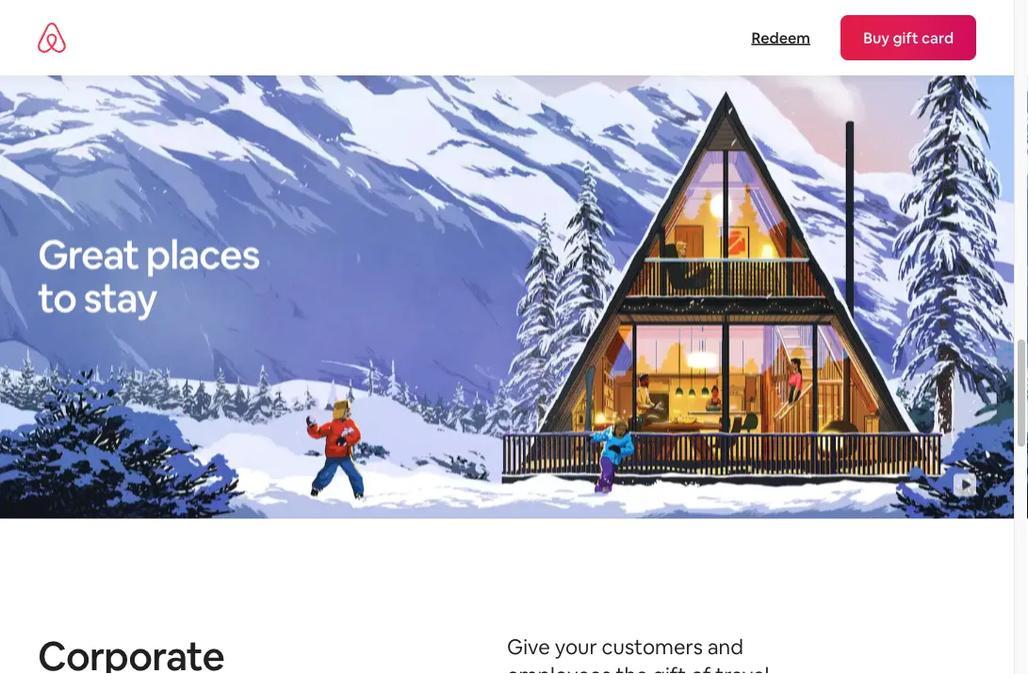 Task type: describe. For each thing, give the bounding box(es) containing it.
key
[[73, 229, 135, 281]]

great places to stay
[[38, 229, 259, 324]]

great
[[38, 229, 139, 281]]

redeem
[[752, 28, 811, 47]]

to stay
[[38, 272, 157, 324]]

amazing things to do
[[38, 229, 247, 324]]

a key to the world of airbnb
[[38, 229, 355, 324]]

give your customers and employees the gift of travel.
[[507, 633, 774, 674]]

redeem link
[[743, 19, 820, 57]]

amazing
[[38, 229, 195, 281]]

of airbnb
[[38, 272, 202, 324]]

and
[[708, 633, 744, 660]]

to do
[[154, 272, 247, 324]]

of travel.
[[691, 662, 774, 674]]



Task type: vqa. For each thing, say whether or not it's contained in the screenshot.
rightmost the
yes



Task type: locate. For each thing, give the bounding box(es) containing it.
1 horizontal spatial the
[[616, 662, 648, 674]]

0 vertical spatial the
[[188, 229, 247, 281]]

the right to
[[188, 229, 247, 281]]

0 horizontal spatial the
[[188, 229, 247, 281]]

to
[[142, 229, 180, 281]]

a
[[38, 229, 66, 281]]

places
[[146, 229, 259, 281]]

the
[[188, 229, 247, 281], [616, 662, 648, 674]]

your
[[555, 633, 598, 660]]

employees
[[507, 662, 612, 674]]

customers
[[602, 633, 703, 660]]

things
[[38, 272, 147, 324]]

gift
[[653, 662, 687, 674]]

the down customers
[[616, 662, 648, 674]]

the inside a key to the world of airbnb
[[188, 229, 247, 281]]

give
[[507, 633, 550, 660]]

profile element
[[530, 0, 977, 75]]

world
[[254, 229, 355, 281]]

the inside give your customers and employees the gift of travel.
[[616, 662, 648, 674]]

1 vertical spatial the
[[616, 662, 648, 674]]



